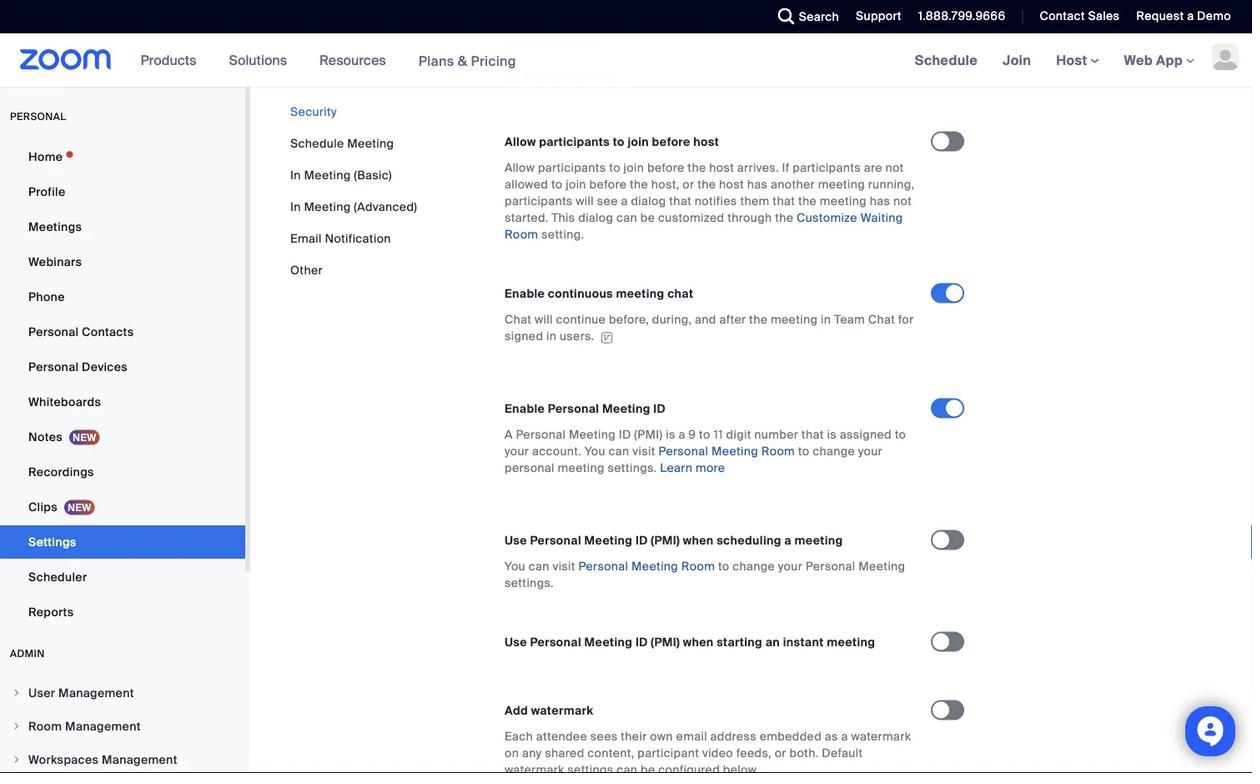 Task type: describe. For each thing, give the bounding box(es) containing it.
before for the
[[647, 160, 684, 176]]

id for starting
[[636, 635, 648, 650]]

settings
[[28, 534, 76, 550]]

meeting inside chat will continue before, during, and after the meeting in team chat for signed in users.
[[771, 312, 818, 327]]

admin menu menu
[[0, 677, 245, 773]]

when for scheduling
[[683, 533, 714, 548]]

on
[[505, 746, 519, 761]]

to down allow participants to join before host
[[609, 160, 620, 176]]

continue
[[556, 312, 606, 327]]

before for host
[[652, 134, 690, 150]]

enable personal meeting id
[[505, 401, 666, 417]]

meeting inside to change your personal meeting settings.
[[558, 460, 605, 476]]

in for in meeting (advanced)
[[290, 199, 301, 214]]

home
[[28, 149, 63, 164]]

attendee
[[536, 729, 587, 744]]

management for room management
[[65, 719, 141, 734]]

chat will continue before, during, and after the meeting in team chat for signed in users. application
[[505, 312, 916, 345]]

their
[[621, 729, 647, 744]]

email
[[676, 729, 707, 744]]

participant
[[638, 746, 699, 761]]

1 horizontal spatial in
[[821, 312, 831, 327]]

resources button
[[320, 33, 393, 87]]

scheduling
[[717, 533, 781, 548]]

workspaces management
[[28, 752, 177, 767]]

in meeting (basic)
[[290, 167, 392, 183]]

your for personal
[[858, 444, 882, 459]]

to inside the to change your personal meeting settings.
[[718, 559, 729, 574]]

assigned
[[840, 427, 892, 443]]

when for starting
[[683, 635, 714, 650]]

(pmi) for a
[[634, 427, 663, 443]]

0 horizontal spatial has
[[747, 177, 768, 192]]

below.
[[723, 762, 759, 773]]

instant
[[783, 635, 824, 650]]

personal
[[10, 110, 66, 123]]

allowed
[[505, 177, 548, 192]]

customize waiting room
[[505, 210, 903, 242]]

default
[[822, 746, 863, 761]]

scheduler link
[[0, 561, 245, 594]]

personal contacts
[[28, 324, 134, 339]]

2 vertical spatial host
[[719, 177, 744, 192]]

a personal meeting id (pmi) is a 9 to 11 digit number that is assigned to your account.
[[505, 427, 906, 459]]

computer
[[525, 70, 582, 86]]

meeting down the are
[[818, 177, 865, 192]]

host,
[[651, 177, 679, 192]]

meetings link
[[0, 210, 245, 244]]

participants up another
[[793, 160, 861, 176]]

web
[[1124, 51, 1153, 69]]

as
[[825, 729, 838, 744]]

embedded
[[760, 729, 822, 744]]

each
[[505, 729, 533, 744]]

plans
[[418, 52, 454, 69]]

to right 9
[[699, 427, 710, 443]]

this
[[552, 210, 575, 226]]

personal menu menu
[[0, 140, 245, 631]]

1 vertical spatial in
[[546, 329, 557, 344]]

settings
[[567, 762, 613, 773]]

feeds,
[[736, 746, 771, 761]]

settings. for to change your personal meeting settings.
[[505, 576, 554, 591]]

workspaces
[[28, 752, 99, 767]]

recordings link
[[0, 455, 245, 489]]

starting
[[717, 635, 762, 650]]

1 vertical spatial watermark
[[851, 729, 911, 744]]

home link
[[0, 140, 245, 173]]

email notification link
[[290, 231, 391, 246]]

personal meeting room link for to change your personal meeting settings.
[[659, 444, 795, 459]]

you for to change your personal meeting settings.
[[585, 444, 605, 459]]

scheduler
[[28, 569, 87, 585]]

a inside each attendee sees their own email address embedded as a watermark on any shared content, participant video feeds, or both. default watermark settings can be configured below.
[[841, 729, 848, 744]]

allow for allow participants to join before host
[[505, 134, 536, 150]]

other
[[290, 262, 323, 278]]

meeting up customize
[[820, 194, 867, 209]]

product information navigation
[[128, 33, 529, 88]]

change for to change your personal meeting settings.
[[813, 444, 855, 459]]

use for use personal meeting id (pmi) when starting an instant meeting
[[505, 635, 527, 650]]

11
[[713, 427, 723, 443]]

0 horizontal spatial that
[[669, 194, 692, 209]]

2 vertical spatial join
[[566, 177, 586, 192]]

recordings
[[28, 464, 94, 480]]

clips link
[[0, 490, 245, 524]]

notification
[[325, 231, 391, 246]]

users.
[[560, 329, 594, 344]]

your inside the a personal meeting id (pmi) is a 9 to 11 digit number that is assigned to your account.
[[505, 444, 529, 459]]

profile
[[28, 184, 65, 199]]

participants down allow participants to join before host
[[538, 160, 606, 176]]

started.
[[505, 210, 549, 226]]

will inside the allow participants to join before the host arrives. if participants are not allowed to join before the host, or the host has another meeting running, participants will see a dialog that notifies them that the meeting has not started. this dialog can be customized through the
[[576, 194, 594, 209]]

sales
[[1088, 8, 1120, 24]]

webinars link
[[0, 245, 245, 279]]

number
[[754, 427, 798, 443]]

meeting right 'instant'
[[827, 635, 875, 650]]

to inside to change your personal meeting settings.
[[798, 444, 809, 459]]

in meeting (basic) link
[[290, 167, 392, 183]]

allow participants to join before host
[[505, 134, 719, 150]]

request
[[1136, 8, 1184, 24]]

menu bar containing security
[[290, 103, 417, 279]]

use for use personal meeting id (pmi) when scheduling a meeting
[[505, 533, 527, 548]]

1 vertical spatial dialog
[[578, 210, 613, 226]]

0 vertical spatial dialog
[[631, 194, 666, 209]]

room down number at right
[[761, 444, 795, 459]]

participants up allowed
[[539, 134, 610, 150]]

clips
[[28, 499, 58, 515]]

learn more
[[660, 460, 725, 476]]

plans & pricing
[[418, 52, 516, 69]]

a inside the allow participants to join before the host arrives. if participants are not allowed to join before the host, or the host has another meeting running, participants will see a dialog that notifies them that the meeting has not started. this dialog can be customized through the
[[621, 194, 628, 209]]

customize waiting room link
[[505, 210, 903, 242]]

room management menu item
[[0, 711, 245, 742]]

app
[[1156, 51, 1183, 69]]

you for to change your personal meeting settings.
[[505, 559, 525, 574]]

1 horizontal spatial that
[[773, 194, 795, 209]]

to right allowed
[[551, 177, 563, 192]]

learn more link
[[660, 460, 725, 476]]

can inside the allow participants to join before the host arrives. if participants are not allowed to join before the host, or the host has another meeting running, participants will see a dialog that notifies them that the meeting has not started. this dialog can be customized through the
[[617, 210, 637, 226]]

add
[[505, 703, 528, 719]]

0 vertical spatial watermark
[[531, 703, 593, 719]]

through
[[728, 210, 772, 226]]

management for workspaces management
[[102, 752, 177, 767]]

meeting inside the to change your personal meeting settings.
[[859, 559, 905, 574]]

2 chat from the left
[[868, 312, 895, 327]]

email notification
[[290, 231, 391, 246]]

enable for enable personal meeting id
[[505, 401, 545, 417]]

if
[[782, 160, 790, 176]]

personal inside the a personal meeting id (pmi) is a 9 to 11 digit number that is assigned to your account.
[[516, 427, 566, 443]]

whiteboards
[[28, 394, 101, 410]]

will inside chat will continue before, during, and after the meeting in team chat for signed in users.
[[535, 312, 553, 327]]

room down use personal meeting id (pmi) when scheduling a meeting
[[681, 559, 715, 574]]

support version for enable continuous meeting chat image
[[598, 331, 615, 343]]

meeting up before,
[[616, 286, 664, 302]]

in meeting (advanced)
[[290, 199, 417, 214]]

schedule meeting
[[290, 136, 394, 151]]

request a demo
[[1136, 8, 1231, 24]]

personal meeting room link for to change your personal meeting settings.
[[578, 559, 715, 574]]

1.888.799.9666 button up join
[[906, 0, 1010, 33]]

personal
[[505, 460, 555, 476]]

other link
[[290, 262, 323, 278]]

webinars
[[28, 254, 82, 269]]

right image for user management
[[12, 688, 22, 698]]

enable for enable continuous meeting chat
[[505, 286, 545, 302]]

add watermark
[[505, 703, 593, 719]]

zoom logo image
[[20, 49, 111, 70]]

more
[[696, 460, 725, 476]]

pricing
[[471, 52, 516, 69]]



Task type: vqa. For each thing, say whether or not it's contained in the screenshot.
CENTER
no



Task type: locate. For each thing, give the bounding box(es) containing it.
schedule down 1.888.799.9666
[[915, 51, 978, 69]]

2 be from the top
[[641, 762, 655, 773]]

2 vertical spatial (pmi)
[[651, 635, 680, 650]]

0 horizontal spatial your
[[505, 444, 529, 459]]

is left "assigned"
[[827, 427, 837, 443]]

or for both.
[[775, 746, 786, 761]]

room down started.
[[505, 227, 538, 242]]

0 vertical spatial settings.
[[608, 460, 657, 476]]

1 right image from the top
[[12, 688, 22, 698]]

whiteboards link
[[0, 385, 245, 419]]

not
[[885, 160, 904, 176], [893, 194, 912, 209]]

that
[[669, 194, 692, 209], [773, 194, 795, 209], [801, 427, 824, 443]]

management for user management
[[58, 685, 134, 701]]

configured
[[658, 762, 720, 773]]

solutions
[[229, 51, 287, 69]]

that right number at right
[[801, 427, 824, 443]]

participants up started.
[[505, 194, 573, 209]]

watermark up attendee
[[531, 703, 593, 719]]

menu bar
[[290, 103, 417, 279]]

right image inside user management menu item
[[12, 688, 22, 698]]

notes
[[28, 429, 63, 445]]

chat left for
[[868, 312, 895, 327]]

can inside each attendee sees their own email address embedded as a watermark on any shared content, participant video feeds, or both. default watermark settings can be configured below.
[[617, 762, 637, 773]]

your down "assigned"
[[858, 444, 882, 459]]

1.888.799.9666
[[918, 8, 1005, 24]]

has down arrives.
[[747, 177, 768, 192]]

1 horizontal spatial change
[[813, 444, 855, 459]]

0 vertical spatial or
[[683, 177, 694, 192]]

room inside customize waiting room
[[505, 227, 538, 242]]

1 vertical spatial management
[[65, 719, 141, 734]]

0 vertical spatial in
[[821, 312, 831, 327]]

search
[[799, 9, 839, 24]]

0 horizontal spatial settings.
[[505, 576, 554, 591]]

0 horizontal spatial chat
[[505, 312, 532, 327]]

host button
[[1056, 51, 1099, 69]]

watermark up default
[[851, 729, 911, 744]]

0 vertical spatial visit
[[633, 444, 655, 459]]

after
[[719, 312, 746, 327]]

that inside the a personal meeting id (pmi) is a 9 to 11 digit number that is assigned to your account.
[[801, 427, 824, 443]]

0 horizontal spatial in
[[546, 329, 557, 344]]

1 horizontal spatial visit
[[633, 444, 655, 459]]

management down room management menu item
[[102, 752, 177, 767]]

to down scheduling
[[718, 559, 729, 574]]

enable up a
[[505, 401, 545, 417]]

your inside the to change your personal meeting settings.
[[778, 559, 802, 574]]

when left starting
[[683, 635, 714, 650]]

in left "team"
[[821, 312, 831, 327]]

settings. inside the to change your personal meeting settings.
[[505, 576, 554, 591]]

a right as
[[841, 729, 848, 744]]

0 vertical spatial allow
[[505, 134, 536, 150]]

0 vertical spatial you can visit personal meeting room
[[585, 444, 795, 459]]

in up the 'email'
[[290, 199, 301, 214]]

continuous
[[548, 286, 613, 302]]

personal inside the to change your personal meeting settings.
[[806, 559, 855, 574]]

allow for allow participants to join before the host arrives. if participants are not allowed to join before the host, or the host has another meeting running, participants will see a dialog that notifies them that the meeting has not started. this dialog can be customized through the
[[505, 160, 535, 176]]

1 vertical spatial visit
[[553, 559, 575, 574]]

0 vertical spatial will
[[576, 194, 594, 209]]

a
[[505, 427, 513, 443]]

0 vertical spatial use
[[505, 533, 527, 548]]

team
[[834, 312, 865, 327]]

notifies
[[695, 194, 737, 209]]

to right "assigned"
[[895, 427, 906, 443]]

1 vertical spatial be
[[641, 762, 655, 773]]

right image for workspaces management
[[12, 755, 22, 765]]

your for personal
[[778, 559, 802, 574]]

will left see
[[576, 194, 594, 209]]

devices
[[82, 359, 128, 375]]

see
[[597, 194, 618, 209]]

the inside chat will continue before, during, and after the meeting in team chat for signed in users.
[[749, 312, 768, 327]]

schedule for schedule
[[915, 51, 978, 69]]

2 enable from the top
[[505, 401, 545, 417]]

learn
[[660, 460, 692, 476]]

your down scheduling
[[778, 559, 802, 574]]

or right host,
[[683, 177, 694, 192]]

be inside the allow participants to join before the host arrives. if participants are not allowed to join before the host, or the host has another meeting running, participants will see a dialog that notifies them that the meeting has not started. this dialog can be customized through the
[[640, 210, 655, 226]]

0 horizontal spatial change
[[733, 559, 775, 574]]

1 vertical spatial you can visit personal meeting room
[[505, 559, 715, 574]]

can
[[617, 210, 637, 226], [609, 444, 629, 459], [529, 559, 549, 574], [617, 762, 637, 773]]

profile picture image
[[1212, 43, 1239, 70]]

0 horizontal spatial dialog
[[578, 210, 613, 226]]

profile link
[[0, 175, 245, 209]]

id inside the a personal meeting id (pmi) is a 9 to 11 digit number that is assigned to your account.
[[619, 427, 631, 443]]

when up the to change your personal meeting settings.
[[683, 533, 714, 548]]

banner
[[0, 33, 1252, 88]]

1 is from the left
[[666, 427, 675, 443]]

email
[[290, 231, 322, 246]]

visit for to change your personal meeting settings.
[[553, 559, 575, 574]]

or inside the allow participants to join before the host arrives. if participants are not allowed to join before the host, or the host has another meeting running, participants will see a dialog that notifies them that the meeting has not started. this dialog can be customized through the
[[683, 177, 694, 192]]

in
[[290, 167, 301, 183], [290, 199, 301, 214]]

to up see
[[613, 134, 625, 150]]

2 horizontal spatial your
[[858, 444, 882, 459]]

right image inside the workspaces management menu item
[[12, 755, 22, 765]]

a
[[1187, 8, 1194, 24], [621, 194, 628, 209], [678, 427, 685, 443], [784, 533, 792, 548], [841, 729, 848, 744]]

1 vertical spatial use
[[505, 635, 527, 650]]

(pmi) for starting
[[651, 635, 680, 650]]

or down "embedded"
[[775, 746, 786, 761]]

be down participant
[[641, 762, 655, 773]]

join for host
[[628, 134, 649, 150]]

sees
[[590, 729, 618, 744]]

not up running,
[[885, 160, 904, 176]]

change down "assigned"
[[813, 444, 855, 459]]

in down schedule meeting link
[[290, 167, 301, 183]]

chat
[[505, 312, 532, 327], [868, 312, 895, 327]]

schedule for schedule meeting
[[290, 136, 344, 151]]

chat
[[667, 286, 693, 302]]

1 horizontal spatial will
[[576, 194, 594, 209]]

search button
[[765, 0, 843, 33]]

1 vertical spatial not
[[893, 194, 912, 209]]

0 horizontal spatial will
[[535, 312, 553, 327]]

solutions button
[[229, 33, 295, 87]]

(pmi) left starting
[[651, 635, 680, 650]]

a left 9
[[678, 427, 685, 443]]

0 vertical spatial when
[[683, 533, 714, 548]]

schedule link
[[902, 33, 990, 87]]

1 horizontal spatial dialog
[[631, 194, 666, 209]]

a right scheduling
[[784, 533, 792, 548]]

1 horizontal spatial you
[[585, 444, 605, 459]]

2 right image from the top
[[12, 755, 22, 765]]

schedule meeting link
[[290, 136, 394, 151]]

contacts
[[82, 324, 134, 339]]

1 enable from the top
[[505, 286, 545, 302]]

meeting left "team"
[[771, 312, 818, 327]]

host
[[693, 134, 719, 150], [709, 160, 734, 176], [719, 177, 744, 192]]

has
[[747, 177, 768, 192], [870, 194, 890, 209]]

address
[[710, 729, 757, 744]]

right image left user
[[12, 688, 22, 698]]

meeting
[[818, 177, 865, 192], [820, 194, 867, 209], [616, 286, 664, 302], [771, 312, 818, 327], [558, 460, 605, 476], [795, 533, 843, 548], [827, 635, 875, 650]]

participants
[[539, 134, 610, 150], [538, 160, 606, 176], [793, 160, 861, 176], [505, 194, 573, 209]]

join link
[[990, 33, 1044, 87]]

another
[[771, 177, 815, 192]]

allow participants to join before the host arrives. if participants are not allowed to join before the host, or the host has another meeting running, participants will see a dialog that notifies them that the meeting has not started. this dialog can be customized through the
[[505, 160, 914, 226]]

change down scheduling
[[733, 559, 775, 574]]

1 horizontal spatial schedule
[[915, 51, 978, 69]]

1 horizontal spatial your
[[778, 559, 802, 574]]

0 vertical spatial schedule
[[915, 51, 978, 69]]

both.
[[789, 746, 819, 761]]

(pmi) up the learn at the right of page
[[634, 427, 663, 443]]

you can visit personal meeting room for to change your personal meeting settings.
[[505, 559, 715, 574]]

right image
[[12, 722, 22, 732]]

that down another
[[773, 194, 795, 209]]

0 vertical spatial change
[[813, 444, 855, 459]]

watermark down any
[[505, 762, 564, 773]]

reports link
[[0, 596, 245, 629]]

1 chat from the left
[[505, 312, 532, 327]]

settings link
[[0, 525, 245, 559]]

visit for to change your personal meeting settings.
[[633, 444, 655, 459]]

you can visit personal meeting room down use personal meeting id (pmi) when scheduling a meeting
[[505, 559, 715, 574]]

2 horizontal spatial that
[[801, 427, 824, 443]]

dialog down host,
[[631, 194, 666, 209]]

each attendee sees their own email address embedded as a watermark on any shared content, participant video feeds, or both. default watermark settings can be configured below.
[[505, 729, 911, 773]]

personal meeting room link down use personal meeting id (pmi) when scheduling a meeting
[[578, 559, 715, 574]]

workspaces management menu item
[[0, 744, 245, 773]]

enable up signed
[[505, 286, 545, 302]]

0 horizontal spatial you
[[505, 559, 525, 574]]

(pmi) inside the a personal meeting id (pmi) is a 9 to 11 digit number that is assigned to your account.
[[634, 427, 663, 443]]

personal devices link
[[0, 350, 245, 384]]

allow inside the allow participants to join before the host arrives. if participants are not allowed to join before the host, or the host has another meeting running, participants will see a dialog that notifies them that the meeting has not started. this dialog can be customized through the
[[505, 160, 535, 176]]

personal devices
[[28, 359, 128, 375]]

1 vertical spatial right image
[[12, 755, 22, 765]]

be down host,
[[640, 210, 655, 226]]

0 vertical spatial join
[[628, 134, 649, 150]]

0 horizontal spatial or
[[683, 177, 694, 192]]

schedule inside menu bar
[[290, 136, 344, 151]]

waiting
[[861, 210, 903, 226]]

0 vertical spatial enable
[[505, 286, 545, 302]]

1 horizontal spatial has
[[870, 194, 890, 209]]

be inside each attendee sees their own email address embedded as a watermark on any shared content, participant video feeds, or both. default watermark settings can be configured below.
[[641, 762, 655, 773]]

2 when from the top
[[683, 635, 714, 650]]

schedule down security
[[290, 136, 344, 151]]

1 vertical spatial will
[[535, 312, 553, 327]]

dialog down see
[[578, 210, 613, 226]]

digit
[[726, 427, 751, 443]]

user management menu item
[[0, 677, 245, 709]]

join
[[1003, 51, 1031, 69]]

chat up signed
[[505, 312, 532, 327]]

1 vertical spatial (pmi)
[[651, 533, 680, 548]]

1 horizontal spatial settings.
[[608, 460, 657, 476]]

2 is from the left
[[827, 427, 837, 443]]

1 be from the top
[[640, 210, 655, 226]]

1 vertical spatial or
[[775, 746, 786, 761]]

2 allow from the top
[[505, 160, 535, 176]]

running,
[[868, 177, 914, 192]]

change inside the to change your personal meeting settings.
[[733, 559, 775, 574]]

content,
[[587, 746, 634, 761]]

settings.
[[608, 460, 657, 476], [505, 576, 554, 591]]

user management
[[28, 685, 134, 701]]

1 vertical spatial has
[[870, 194, 890, 209]]

0 vertical spatial right image
[[12, 688, 22, 698]]

notes link
[[0, 420, 245, 454]]

0 vertical spatial host
[[693, 134, 719, 150]]

1 horizontal spatial chat
[[868, 312, 895, 327]]

or for the
[[683, 177, 694, 192]]

personal contacts link
[[0, 315, 245, 349]]

will
[[576, 194, 594, 209], [535, 312, 553, 327]]

right image down right image
[[12, 755, 22, 765]]

0 vertical spatial you
[[585, 444, 605, 459]]

has up 'waiting'
[[870, 194, 890, 209]]

(pmi) up the to change your personal meeting settings.
[[651, 533, 680, 548]]

1 when from the top
[[683, 533, 714, 548]]

meeting right scheduling
[[795, 533, 843, 548]]

0 horizontal spatial is
[[666, 427, 675, 443]]

or inside each attendee sees their own email address embedded as a watermark on any shared content, participant video feeds, or both. default watermark settings can be configured below.
[[775, 746, 786, 761]]

2 vertical spatial before
[[589, 177, 627, 192]]

1 vertical spatial in
[[290, 199, 301, 214]]

use up add
[[505, 635, 527, 650]]

0 vertical spatial in
[[290, 167, 301, 183]]

room inside menu item
[[28, 719, 62, 734]]

is left 9
[[666, 427, 675, 443]]

1 vertical spatial schedule
[[290, 136, 344, 151]]

1.888.799.9666 button up the schedule link
[[918, 8, 1005, 24]]

products button
[[141, 33, 204, 87]]

1 vertical spatial change
[[733, 559, 775, 574]]

your down a
[[505, 444, 529, 459]]

1 vertical spatial you
[[505, 559, 525, 574]]

security
[[290, 104, 337, 119]]

1 vertical spatial allow
[[505, 160, 535, 176]]

to change your personal meeting settings.
[[505, 559, 905, 591]]

0 vertical spatial personal meeting room link
[[659, 444, 795, 459]]

contact
[[1040, 8, 1085, 24]]

you can visit personal meeting room down 9
[[585, 444, 795, 459]]

room right right image
[[28, 719, 62, 734]]

0 horizontal spatial schedule
[[290, 136, 344, 151]]

when
[[683, 533, 714, 548], [683, 635, 714, 650]]

be
[[640, 210, 655, 226], [641, 762, 655, 773]]

a right see
[[621, 194, 628, 209]]

to down number at right
[[798, 444, 809, 459]]

settings. for to change your personal meeting settings.
[[608, 460, 657, 476]]

phone link
[[0, 280, 245, 314]]

for
[[898, 312, 914, 327]]

management up workspaces management
[[65, 719, 141, 734]]

not down running,
[[893, 194, 912, 209]]

1 horizontal spatial is
[[827, 427, 837, 443]]

will up signed
[[535, 312, 553, 327]]

a inside the a personal meeting id (pmi) is a 9 to 11 digit number that is assigned to your account.
[[678, 427, 685, 443]]

1 horizontal spatial or
[[775, 746, 786, 761]]

in left the users. on the top of page
[[546, 329, 557, 344]]

1 in from the top
[[290, 167, 301, 183]]

1 vertical spatial personal meeting room link
[[578, 559, 715, 574]]

meeting inside the a personal meeting id (pmi) is a 9 to 11 digit number that is assigned to your account.
[[569, 427, 616, 443]]

2 use from the top
[[505, 635, 527, 650]]

change for to change your personal meeting settings.
[[733, 559, 775, 574]]

id for scheduling
[[636, 533, 648, 548]]

management inside menu item
[[58, 685, 134, 701]]

0 vertical spatial (pmi)
[[634, 427, 663, 443]]

change inside to change your personal meeting settings.
[[813, 444, 855, 459]]

in for in meeting (basic)
[[290, 167, 301, 183]]

meetings navigation
[[902, 33, 1252, 88]]

join
[[628, 134, 649, 150], [624, 160, 644, 176], [566, 177, 586, 192]]

to change your personal meeting settings.
[[505, 444, 882, 476]]

0 vertical spatial before
[[652, 134, 690, 150]]

during,
[[652, 312, 692, 327]]

id for a
[[619, 427, 631, 443]]

1 vertical spatial when
[[683, 635, 714, 650]]

2 in from the top
[[290, 199, 301, 214]]

support
[[856, 8, 902, 24]]

that up customized
[[669, 194, 692, 209]]

schedule inside meetings "navigation"
[[915, 51, 978, 69]]

0 vertical spatial be
[[640, 210, 655, 226]]

banner containing products
[[0, 33, 1252, 88]]

use down personal
[[505, 533, 527, 548]]

0 horizontal spatial visit
[[553, 559, 575, 574]]

(pmi) for scheduling
[[651, 533, 680, 548]]

web app
[[1124, 51, 1183, 69]]

request a demo link
[[1124, 0, 1252, 33], [1136, 8, 1231, 24]]

1 use from the top
[[505, 533, 527, 548]]

host
[[1056, 51, 1091, 69]]

join for the
[[624, 160, 644, 176]]

0 vertical spatial management
[[58, 685, 134, 701]]

a left 'demo'
[[1187, 8, 1194, 24]]

management up room management
[[58, 685, 134, 701]]

settings. inside to change your personal meeting settings.
[[608, 460, 657, 476]]

1 vertical spatial before
[[647, 160, 684, 176]]

room management
[[28, 719, 141, 734]]

customized
[[658, 210, 724, 226]]

you can visit personal meeting room for to change your personal meeting settings.
[[585, 444, 795, 459]]

you
[[585, 444, 605, 459], [505, 559, 525, 574]]

account.
[[532, 444, 582, 459]]

meeting down account.
[[558, 460, 605, 476]]

2 vertical spatial watermark
[[505, 762, 564, 773]]

personal meeting room link down 11 on the right bottom of page
[[659, 444, 795, 459]]

0 vertical spatial has
[[747, 177, 768, 192]]

meeting
[[347, 136, 394, 151], [304, 167, 351, 183], [304, 199, 351, 214], [602, 401, 650, 417], [569, 427, 616, 443], [711, 444, 758, 459], [584, 533, 633, 548], [631, 559, 678, 574], [859, 559, 905, 574], [584, 635, 633, 650]]

arrives.
[[737, 160, 779, 176]]

1 vertical spatial settings.
[[505, 576, 554, 591]]

1 allow from the top
[[505, 134, 536, 150]]

right image
[[12, 688, 22, 698], [12, 755, 22, 765]]

1 vertical spatial join
[[624, 160, 644, 176]]

1 vertical spatial host
[[709, 160, 734, 176]]

1 vertical spatial enable
[[505, 401, 545, 417]]

change
[[813, 444, 855, 459], [733, 559, 775, 574]]

the
[[688, 160, 706, 176], [630, 177, 648, 192], [697, 177, 716, 192], [798, 194, 817, 209], [775, 210, 794, 226], [749, 312, 768, 327]]

your inside to change your personal meeting settings.
[[858, 444, 882, 459]]

2 vertical spatial management
[[102, 752, 177, 767]]

0 vertical spatial not
[[885, 160, 904, 176]]



